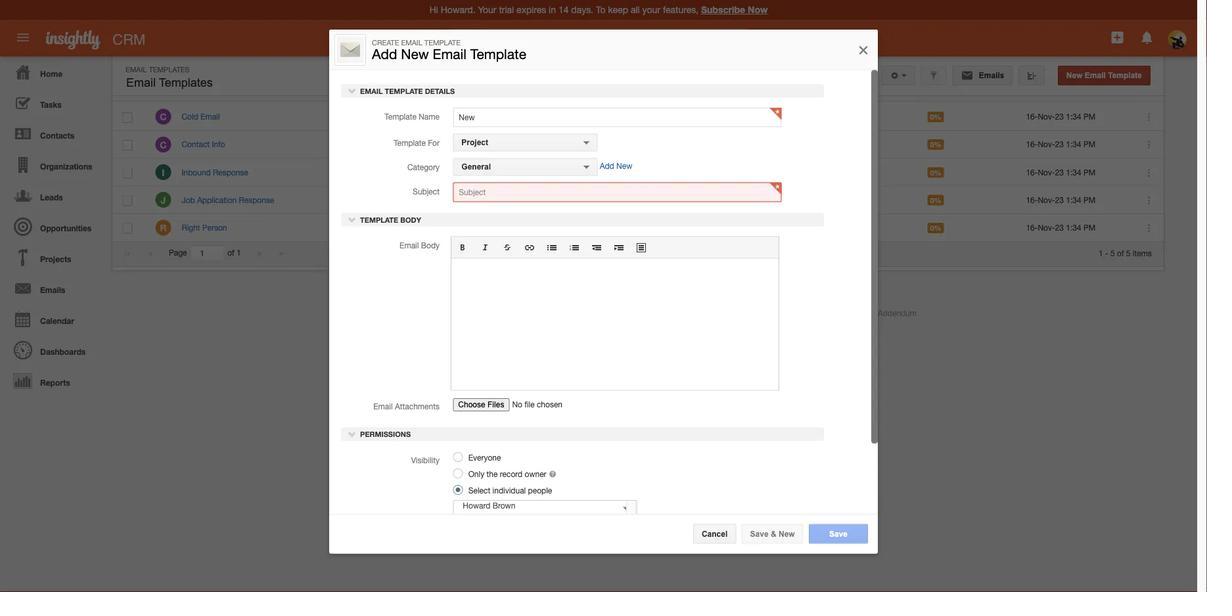 Task type: vqa. For each thing, say whether or not it's contained in the screenshot.
iPhone
no



Task type: describe. For each thing, give the bounding box(es) containing it.
for for i
[[371, 168, 381, 177]]

project
[[462, 138, 488, 147]]

1 horizontal spatial emails
[[977, 71, 1005, 80]]

subscribe
[[701, 4, 746, 15]]

1:34 inside j row
[[1066, 195, 1082, 204]]

tasks
[[40, 100, 62, 109]]

addendum
[[878, 308, 917, 317]]

connect?
[[416, 112, 449, 121]]

1 5 from the left
[[1111, 248, 1115, 258]]

opportunities link
[[3, 211, 105, 242]]

created date
[[1025, 85, 1075, 94]]

Search all data.... text field
[[489, 28, 748, 51]]

16-nov-23 1:34 pm for us.
[[1026, 168, 1096, 177]]

privacy policy
[[756, 308, 805, 317]]

2 0% from the top
[[930, 140, 942, 149]]

brown for r
[[535, 223, 558, 232]]

time
[[390, 112, 405, 121]]

0 horizontal spatial subject
[[343, 85, 372, 94]]

you for c
[[356, 112, 369, 121]]

select
[[468, 485, 491, 495]]

thanks for contacting us. link
[[344, 168, 433, 177]]

4 16-nov-23 1:34 pm cell from the top
[[1016, 186, 1131, 214]]

2 of from the left
[[1118, 248, 1124, 258]]

do you have time to connect?
[[344, 112, 449, 121]]

details
[[425, 87, 455, 95]]

navigation containing home
[[0, 57, 105, 396]]

crm
[[113, 31, 146, 48]]

data processing addendum
[[818, 308, 917, 317]]

organizations
[[40, 162, 92, 171]]

chevron down image
[[348, 215, 357, 224]]

record
[[500, 469, 523, 478]]

r row
[[112, 214, 1164, 242]]

0 horizontal spatial name
[[181, 85, 203, 94]]

permissions
[[358, 430, 411, 438]]

rate
[[949, 85, 967, 94]]

save button
[[809, 524, 868, 544]]

1 vertical spatial templates
[[159, 76, 213, 89]]

of 1
[[228, 248, 241, 258]]

for
[[428, 138, 440, 147]]

contact cell for j
[[756, 186, 918, 214]]

subscribe now link
[[701, 4, 768, 15]]

16-nov-23 1:34 pm for me
[[1026, 223, 1096, 232]]

&
[[771, 529, 777, 538]]

thanks for c
[[344, 140, 369, 149]]

template for
[[394, 138, 440, 147]]

project button
[[453, 134, 598, 151]]

c for cold email
[[160, 111, 167, 122]]

cold
[[182, 112, 198, 121]]

1:34 for me
[[1066, 223, 1082, 232]]

email body
[[400, 240, 440, 250]]

do
[[344, 112, 354, 121]]

response inside i "row"
[[213, 168, 248, 177]]

subscribe now
[[701, 4, 768, 15]]

nov- for us.
[[1038, 168, 1055, 177]]

howard brown for i
[[505, 168, 558, 177]]

j
[[161, 195, 166, 206]]

email attachments
[[374, 402, 440, 411]]

processing
[[837, 308, 876, 317]]

tasks link
[[3, 87, 105, 118]]

contacts
[[40, 131, 74, 140]]

2 16- from the top
[[1026, 140, 1038, 149]]

1:34 for time
[[1066, 112, 1082, 121]]

Search this list... text field
[[692, 66, 840, 85]]

row containing name
[[112, 77, 1164, 101]]

projects
[[40, 254, 71, 264]]

new email template link
[[1058, 66, 1151, 85]]

you for r
[[360, 223, 373, 232]]

0 horizontal spatial emails link
[[3, 273, 105, 304]]

new inside 'link'
[[1067, 71, 1083, 80]]

contact info
[[182, 140, 225, 149]]

general button
[[453, 158, 598, 176]]

howard for c
[[505, 140, 533, 149]]

23 for us.
[[1055, 168, 1064, 177]]

2 16-nov-23 1:34 pm from the top
[[1026, 140, 1096, 149]]

info
[[212, 140, 225, 149]]

opportunities
[[40, 223, 92, 233]]

all
[[462, 34, 473, 45]]

right person link
[[182, 223, 234, 232]]

us.
[[422, 168, 433, 177]]

application inside add new email template dialog
[[451, 236, 780, 390]]

howard brown link for i
[[505, 168, 558, 177]]

16-nov-23 1:34 pm inside j row
[[1026, 195, 1096, 204]]

thanks for i
[[344, 168, 369, 177]]

attachments
[[395, 402, 440, 411]]

i row
[[112, 159, 1164, 186]]

email template details
[[358, 87, 455, 95]]

privacy
[[756, 308, 781, 317]]

howard for i
[[505, 168, 533, 177]]

nov- inside j row
[[1038, 195, 1055, 204]]

howard for r
[[505, 223, 533, 232]]

brown for i
[[535, 168, 558, 177]]

save & new button
[[742, 524, 804, 544]]

body for email body
[[421, 240, 440, 250]]

point
[[375, 223, 393, 232]]

save for save & new
[[750, 529, 769, 538]]

thanks for j
[[344, 195, 369, 204]]

nov- for time
[[1038, 112, 1055, 121]]

chevron down image for permissions
[[348, 429, 357, 438]]

blog
[[438, 308, 454, 317]]

privacy policy link
[[756, 308, 805, 317]]

r
[[160, 222, 167, 233]]

contact cell for r
[[756, 214, 918, 242]]

page
[[169, 248, 187, 258]]

pm for me
[[1084, 223, 1096, 232]]

dashboards
[[40, 347, 86, 356]]

right person
[[182, 223, 227, 232]]

person?
[[449, 223, 478, 232]]

only
[[468, 469, 485, 478]]

projects link
[[3, 242, 105, 273]]

to for c
[[407, 112, 414, 121]]

hiring cell
[[657, 186, 756, 214]]

individual
[[493, 485, 526, 495]]

create email template add new email template
[[372, 38, 526, 62]]

blog link
[[438, 308, 454, 317]]

16-nov-23 1:34 pm cell for me
[[1016, 214, 1131, 242]]

1 vertical spatial add
[[600, 161, 614, 170]]

emails inside navigation
[[40, 285, 65, 294]]

howard for j
[[505, 195, 533, 204]]

0% cell for me
[[918, 214, 1016, 242]]

0% inside j row
[[930, 196, 942, 204]]

all link
[[449, 28, 489, 52]]

row group containing c
[[112, 103, 1164, 242]]

inbound response
[[182, 168, 248, 177]]

howard brown link for c
[[505, 140, 558, 149]]

created
[[1025, 85, 1055, 94]]

0% for me
[[930, 224, 942, 232]]

leads link
[[3, 180, 105, 211]]

add new link
[[600, 161, 633, 170]]

howard brown for c
[[505, 140, 558, 149]]

calendar
[[40, 316, 74, 325]]

response inside j row
[[239, 195, 274, 204]]

me
[[395, 223, 406, 232]]

16- for me
[[1026, 223, 1038, 232]]

contacting
[[383, 168, 420, 177]]

this record will only be visible to its creator and administrators. image
[[549, 469, 557, 478]]

add new email template dialog
[[329, 30, 878, 585]]

howard brown for j
[[505, 195, 558, 204]]

0% for us.
[[930, 168, 942, 177]]

new inside button
[[779, 529, 795, 538]]

inbound response link
[[182, 168, 255, 177]]

reports link
[[3, 365, 105, 396]]

notifications image
[[1140, 30, 1155, 45]]



Task type: locate. For each thing, give the bounding box(es) containing it.
you right can
[[360, 223, 373, 232]]

pm inside 'r' row
[[1084, 223, 1096, 232]]

1 vertical spatial emails
[[40, 285, 65, 294]]

1 vertical spatial c link
[[155, 137, 171, 152]]

2 vertical spatial for
[[371, 195, 381, 204]]

thanks for connecting
[[344, 140, 422, 149]]

pm for time
[[1084, 112, 1096, 121]]

template inside new email template 'link'
[[1108, 71, 1142, 80]]

0 vertical spatial name
[[181, 85, 203, 94]]

1 brown from the top
[[535, 140, 558, 149]]

close image
[[857, 42, 870, 58]]

contact
[[182, 140, 210, 149], [766, 195, 794, 204], [766, 223, 794, 232]]

connecting
[[383, 140, 422, 149]]

5 pm from the top
[[1084, 223, 1096, 232]]

2 contact cell from the top
[[756, 214, 918, 242]]

0 vertical spatial you
[[356, 112, 369, 121]]

4 nov- from the top
[[1038, 195, 1055, 204]]

2 chevron down image from the top
[[348, 429, 357, 438]]

0 vertical spatial contact
[[182, 140, 210, 149]]

chevron down image up do
[[348, 86, 357, 95]]

2 pm from the top
[[1084, 140, 1096, 149]]

23 for time
[[1055, 112, 1064, 121]]

1 horizontal spatial emails link
[[953, 66, 1013, 85]]

1:34 for us.
[[1066, 168, 1082, 177]]

4 brown from the top
[[535, 223, 558, 232]]

1 c link from the top
[[155, 109, 171, 125]]

contact cell
[[756, 186, 918, 214], [756, 214, 918, 242]]

new up date
[[1067, 71, 1083, 80]]

4 howard brown link from the top
[[505, 223, 558, 232]]

0% for time
[[930, 113, 942, 121]]

cancel
[[702, 529, 728, 538]]

16-nov-23 1:34 pm cell for us.
[[1016, 159, 1131, 186]]

2 howard brown link from the top
[[505, 168, 558, 177]]

2 16-nov-23 1:34 pm cell from the top
[[1016, 131, 1131, 159]]

contact for j
[[766, 195, 794, 204]]

add up email template details
[[372, 46, 397, 62]]

4 16- from the top
[[1026, 195, 1038, 204]]

howard
[[505, 140, 533, 149], [505, 168, 533, 177], [505, 195, 533, 204], [505, 223, 533, 232]]

1 16-nov-23 1:34 pm from the top
[[1026, 112, 1096, 121]]

23 for me
[[1055, 223, 1064, 232]]

cold email link
[[182, 112, 226, 121]]

1 left -
[[1099, 248, 1104, 258]]

open rate
[[927, 85, 967, 94]]

subject up do
[[343, 85, 372, 94]]

email inside 'link'
[[1085, 71, 1106, 80]]

3 for from the top
[[371, 195, 381, 204]]

2 5 from the left
[[1127, 248, 1131, 258]]

1 vertical spatial thanks
[[344, 168, 369, 177]]

5 23 from the top
[[1055, 223, 1064, 232]]

brown inside i "row"
[[535, 168, 558, 177]]

5 1:34 from the top
[[1066, 223, 1082, 232]]

1:34 inside i "row"
[[1066, 168, 1082, 177]]

c link for contact info
[[155, 137, 171, 152]]

0 vertical spatial c link
[[155, 109, 171, 125]]

j row
[[112, 186, 1164, 214]]

name
[[181, 85, 203, 94], [419, 112, 440, 121]]

brown inside 'r' row
[[535, 223, 558, 232]]

1 down job application response link
[[237, 248, 241, 258]]

howard down "project" button
[[505, 168, 533, 177]]

hiring
[[670, 196, 691, 204]]

1 save from the left
[[750, 529, 769, 538]]

to right time
[[407, 112, 414, 121]]

for inside i "row"
[[371, 168, 381, 177]]

1 horizontal spatial the
[[487, 469, 498, 478]]

1 vertical spatial response
[[239, 195, 274, 204]]

0 horizontal spatial the
[[418, 223, 429, 232]]

16- inside j row
[[1026, 195, 1038, 204]]

0 vertical spatial emails link
[[953, 66, 1013, 85]]

subject down us.
[[413, 187, 440, 196]]

2 0% cell from the top
[[918, 131, 1016, 159]]

1 horizontal spatial 1
[[1099, 248, 1104, 258]]

1 pm from the top
[[1084, 112, 1096, 121]]

emails link
[[953, 66, 1013, 85], [3, 273, 105, 304]]

1 vertical spatial you
[[360, 223, 373, 232]]

toolbar inside add new email template dialog
[[452, 237, 779, 258]]

have
[[371, 112, 388, 121]]

1 horizontal spatial add
[[600, 161, 614, 170]]

thanks inside j row
[[344, 195, 369, 204]]

howard right person?
[[505, 223, 533, 232]]

everyone
[[466, 453, 501, 462]]

the left "right"
[[418, 223, 429, 232]]

None file field
[[453, 397, 602, 417]]

sales cell
[[657, 214, 756, 242]]

5 0% cell from the top
[[918, 214, 1016, 242]]

0 vertical spatial to
[[407, 112, 414, 121]]

2 1 from the left
[[1099, 248, 1104, 258]]

pm inside j row
[[1084, 195, 1096, 204]]

3 howard brown from the top
[[505, 195, 558, 204]]

3 brown from the top
[[535, 195, 558, 204]]

4 0% cell from the top
[[918, 186, 1016, 214]]

2 c link from the top
[[155, 137, 171, 152]]

new inside the create email template add new email template
[[401, 46, 429, 62]]

body down "right"
[[421, 240, 440, 250]]

1 vertical spatial contact
[[766, 195, 794, 204]]

5
[[1111, 248, 1115, 258], [1127, 248, 1131, 258]]

response
[[213, 168, 248, 177], [239, 195, 274, 204]]

1 howard brown link from the top
[[505, 140, 558, 149]]

3 0% from the top
[[930, 168, 942, 177]]

howard brown
[[505, 140, 558, 149], [505, 168, 558, 177], [505, 195, 558, 204], [505, 223, 558, 232]]

2 vertical spatial thanks
[[344, 195, 369, 204]]

save for save
[[830, 529, 848, 538]]

you inside 'r' row
[[360, 223, 373, 232]]

23 inside j row
[[1055, 195, 1064, 204]]

pm inside i "row"
[[1084, 168, 1096, 177]]

emails link right open
[[953, 66, 1013, 85]]

5 0% from the top
[[930, 224, 942, 232]]

do you have time to connect? link
[[344, 112, 449, 121]]

3 howard brown link from the top
[[505, 195, 558, 204]]

can
[[344, 223, 358, 232]]

new right create
[[401, 46, 429, 62]]

2 c from the top
[[160, 139, 167, 150]]

to inside 'r' row
[[408, 223, 415, 232]]

for for c
[[371, 140, 381, 149]]

now
[[748, 4, 768, 15]]

howard inside i "row"
[[505, 168, 533, 177]]

of down right person link
[[228, 248, 234, 258]]

1 horizontal spatial 5
[[1127, 248, 1131, 258]]

1 vertical spatial subject
[[413, 187, 440, 196]]

3 pm from the top
[[1084, 168, 1096, 177]]

1 23 from the top
[[1055, 112, 1064, 121]]

pm for us.
[[1084, 168, 1096, 177]]

0% inside i "row"
[[930, 168, 942, 177]]

templates
[[149, 65, 190, 74], [159, 76, 213, 89]]

add up subject text box
[[600, 161, 614, 170]]

4 howard brown from the top
[[505, 223, 558, 232]]

brown
[[535, 140, 558, 149], [535, 168, 558, 177], [535, 195, 558, 204], [535, 223, 558, 232]]

the inside 'r' row
[[418, 223, 429, 232]]

0 vertical spatial subject
[[343, 85, 372, 94]]

of right -
[[1118, 248, 1124, 258]]

0% cell
[[918, 103, 1016, 131], [918, 131, 1016, 159], [918, 159, 1016, 186], [918, 186, 1016, 214], [918, 214, 1016, 242]]

j link
[[155, 192, 171, 208]]

home
[[40, 69, 62, 78]]

1 chevron down image from the top
[[348, 86, 357, 95]]

to right me
[[408, 223, 415, 232]]

data processing addendum link
[[818, 308, 917, 317]]

howard brown inside j row
[[505, 195, 558, 204]]

1 vertical spatial to
[[408, 223, 415, 232]]

right
[[431, 223, 447, 232]]

for up 'template body'
[[371, 195, 381, 204]]

thanks for contacting us.
[[344, 168, 433, 177]]

sales
[[670, 224, 689, 232]]

23
[[1055, 112, 1064, 121], [1055, 140, 1064, 149], [1055, 168, 1064, 177], [1055, 195, 1064, 204], [1055, 223, 1064, 232]]

16-nov-23 1:34 pm cell
[[1016, 103, 1131, 131], [1016, 131, 1131, 159], [1016, 159, 1131, 186], [1016, 186, 1131, 214], [1016, 214, 1131, 242]]

3 thanks from the top
[[344, 195, 369, 204]]

the inside add new email template dialog
[[487, 469, 498, 478]]

1 contact cell from the top
[[756, 186, 918, 214]]

0 horizontal spatial emails
[[40, 285, 65, 294]]

job application response
[[182, 195, 274, 204]]

cancel button
[[693, 524, 736, 544]]

data
[[818, 308, 835, 317]]

thanks for applying... link
[[344, 195, 420, 204]]

i link
[[155, 164, 171, 180]]

1 horizontal spatial save
[[830, 529, 848, 538]]

0 vertical spatial templates
[[149, 65, 190, 74]]

contact inside 'r' row
[[766, 223, 794, 232]]

howard inside j row
[[505, 195, 533, 204]]

None radio
[[453, 485, 463, 495]]

nov- inside 'r' row
[[1038, 223, 1055, 232]]

16-nov-23 1:34 pm for time
[[1026, 112, 1096, 121]]

new email template
[[1067, 71, 1142, 80]]

subject inside add new email template dialog
[[413, 187, 440, 196]]

you right do
[[356, 112, 369, 121]]

1 16- from the top
[[1026, 112, 1038, 121]]

email templates email templates
[[126, 65, 213, 89]]

4 0% from the top
[[930, 196, 942, 204]]

16- inside 'r' row
[[1026, 223, 1038, 232]]

0% cell for time
[[918, 103, 1016, 131]]

5 16- from the top
[[1026, 223, 1038, 232]]

1 0% from the top
[[930, 113, 942, 121]]

5 left items
[[1127, 248, 1131, 258]]

contacts link
[[3, 118, 105, 149]]

1 16-nov-23 1:34 pm cell from the top
[[1016, 103, 1131, 131]]

0 horizontal spatial 1
[[237, 248, 241, 258]]

body down 'applying...'
[[400, 215, 421, 224]]

5 right -
[[1111, 248, 1115, 258]]

cold email
[[182, 112, 220, 121]]

16- for time
[[1026, 112, 1038, 121]]

name inside add new email template dialog
[[419, 112, 440, 121]]

2 vertical spatial contact
[[766, 223, 794, 232]]

brown inside j row
[[535, 195, 558, 204]]

contact inside j row
[[766, 195, 794, 204]]

2 23 from the top
[[1055, 140, 1064, 149]]

2 save from the left
[[830, 529, 848, 538]]

none radio inside add new email template dialog
[[453, 485, 463, 495]]

i
[[162, 167, 165, 178]]

emails link down projects
[[3, 273, 105, 304]]

contact for r
[[766, 223, 794, 232]]

4 howard from the top
[[505, 223, 533, 232]]

c row
[[112, 103, 1164, 131], [112, 131, 1164, 159]]

1 c from the top
[[160, 111, 167, 122]]

0 horizontal spatial 5
[[1111, 248, 1115, 258]]

Subject text field
[[453, 182, 782, 202]]

body for template body
[[400, 215, 421, 224]]

howard down general button
[[505, 195, 533, 204]]

0 vertical spatial body
[[400, 215, 421, 224]]

calendar link
[[3, 304, 105, 335]]

category
[[407, 162, 440, 172]]

howard brown for r
[[505, 223, 558, 232]]

save & new
[[750, 529, 795, 538]]

howard brown inside c row
[[505, 140, 558, 149]]

1 horizontal spatial of
[[1118, 248, 1124, 258]]

16-nov-23 1:34 pm inside 'r' row
[[1026, 223, 1096, 232]]

16-nov-23 1:34 pm cell for time
[[1016, 103, 1131, 131]]

5 nov- from the top
[[1038, 223, 1055, 232]]

add
[[372, 46, 397, 62], [600, 161, 614, 170]]

thanks inside i "row"
[[344, 168, 369, 177]]

the right 'only'
[[487, 469, 498, 478]]

howard brown inside 'r' row
[[505, 223, 558, 232]]

1 - 5 of 5 items
[[1099, 248, 1152, 258]]

job
[[182, 195, 195, 204]]

howard brown link
[[505, 140, 558, 149], [505, 168, 558, 177], [505, 195, 558, 204], [505, 223, 558, 232]]

2 howard brown from the top
[[505, 168, 558, 177]]

select individual people
[[466, 485, 552, 495]]

16-nov-23 1:34 pm inside i "row"
[[1026, 168, 1096, 177]]

howard brown inside i "row"
[[505, 168, 558, 177]]

template
[[425, 38, 461, 47], [470, 46, 526, 62], [1108, 71, 1142, 80], [385, 87, 423, 95], [385, 112, 417, 121], [394, 138, 426, 147], [360, 215, 398, 224]]

for for j
[[371, 195, 381, 204]]

0 vertical spatial add
[[372, 46, 397, 62]]

1
[[237, 248, 241, 258], [1099, 248, 1104, 258]]

2 brown from the top
[[535, 168, 558, 177]]

application
[[451, 236, 780, 390]]

1 vertical spatial the
[[487, 469, 498, 478]]

reports
[[40, 378, 70, 387]]

nov- for me
[[1038, 223, 1055, 232]]

only the record owner
[[468, 469, 549, 478]]

r link
[[155, 220, 171, 236]]

0 vertical spatial the
[[418, 223, 429, 232]]

c link for cold email
[[155, 109, 171, 125]]

None radio
[[453, 452, 463, 462], [453, 468, 463, 478], [453, 452, 463, 462], [453, 468, 463, 478]]

howard inside c row
[[505, 140, 533, 149]]

brown for j
[[535, 195, 558, 204]]

0 vertical spatial thanks
[[344, 140, 369, 149]]

c link left the cold
[[155, 109, 171, 125]]

2 1:34 from the top
[[1066, 140, 1082, 149]]

date
[[1058, 85, 1075, 94]]

0 vertical spatial emails
[[977, 71, 1005, 80]]

chevron down image
[[348, 86, 357, 95], [348, 429, 357, 438]]

4 23 from the top
[[1055, 195, 1064, 204]]

1 thanks from the top
[[344, 140, 369, 149]]

1 for from the top
[[371, 140, 381, 149]]

thanks up chevron down icon
[[344, 195, 369, 204]]

3 0% cell from the top
[[918, 159, 1016, 186]]

3 16- from the top
[[1026, 168, 1038, 177]]

can you point me to the right person?
[[344, 223, 478, 232]]

1 howard brown from the top
[[505, 140, 558, 149]]

Name text field
[[453, 107, 782, 127]]

new
[[401, 46, 429, 62], [1067, 71, 1083, 80], [617, 161, 633, 170], [779, 529, 795, 538]]

name up the cold
[[181, 85, 203, 94]]

0 horizontal spatial save
[[750, 529, 769, 538]]

template body
[[358, 215, 421, 224]]

0 vertical spatial chevron down image
[[348, 86, 357, 95]]

new right &
[[779, 529, 795, 538]]

c for contact info
[[160, 139, 167, 150]]

save inside button
[[750, 529, 769, 538]]

4 1:34 from the top
[[1066, 195, 1082, 204]]

response right application
[[239, 195, 274, 204]]

0 vertical spatial c
[[160, 111, 167, 122]]

5 16-nov-23 1:34 pm from the top
[[1026, 223, 1096, 232]]

howard inside 'r' row
[[505, 223, 533, 232]]

1 vertical spatial for
[[371, 168, 381, 177]]

16- for us.
[[1026, 168, 1038, 177]]

0 vertical spatial response
[[213, 168, 248, 177]]

2 nov- from the top
[[1038, 140, 1055, 149]]

0%
[[930, 113, 942, 121], [930, 140, 942, 149], [930, 168, 942, 177], [930, 196, 942, 204], [930, 224, 942, 232]]

1 of from the left
[[228, 248, 234, 258]]

toolbar
[[452, 237, 779, 258]]

1 vertical spatial emails link
[[3, 273, 105, 304]]

1 horizontal spatial subject
[[413, 187, 440, 196]]

lead cell
[[756, 103, 918, 131]]

cell
[[495, 103, 657, 131], [657, 103, 756, 131], [657, 131, 756, 159], [756, 131, 918, 159], [657, 159, 756, 186], [756, 159, 918, 186]]

1 nov- from the top
[[1038, 112, 1055, 121]]

1 vertical spatial body
[[421, 240, 440, 250]]

save left &
[[750, 529, 769, 538]]

3 howard from the top
[[505, 195, 533, 204]]

for left the contacting
[[371, 168, 381, 177]]

1 horizontal spatial name
[[419, 112, 440, 121]]

for left "connecting" on the top left
[[371, 140, 381, 149]]

new up subject text box
[[617, 161, 633, 170]]

name up for
[[419, 112, 440, 121]]

can you point me to the right person? link
[[344, 223, 478, 232]]

0% cell for us.
[[918, 159, 1016, 186]]

0 vertical spatial for
[[371, 140, 381, 149]]

3 16-nov-23 1:34 pm cell from the top
[[1016, 159, 1131, 186]]

job application response link
[[182, 195, 281, 204]]

response up job application response link
[[213, 168, 248, 177]]

2 howard from the top
[[505, 168, 533, 177]]

0 horizontal spatial of
[[228, 248, 234, 258]]

row
[[112, 77, 1164, 101]]

howard brown link for j
[[505, 195, 558, 204]]

for inside j row
[[371, 195, 381, 204]]

email templates button
[[123, 73, 216, 93]]

save inside "button"
[[830, 529, 848, 538]]

save right &
[[830, 529, 848, 538]]

23 inside 'r' row
[[1055, 223, 1064, 232]]

c link up i link
[[155, 137, 171, 152]]

None checkbox
[[122, 84, 132, 94], [123, 112, 132, 123], [123, 140, 132, 151], [123, 168, 132, 178], [122, 84, 132, 94], [123, 112, 132, 123], [123, 140, 132, 151], [123, 168, 132, 178]]

2 thanks from the top
[[344, 168, 369, 177]]

navigation
[[0, 57, 105, 396]]

3 1:34 from the top
[[1066, 168, 1082, 177]]

2 for from the top
[[371, 168, 381, 177]]

4 16-nov-23 1:34 pm from the top
[[1026, 195, 1096, 204]]

1 1 from the left
[[237, 248, 241, 258]]

inbound
[[182, 168, 211, 177]]

3 nov- from the top
[[1038, 168, 1055, 177]]

nov- inside i "row"
[[1038, 168, 1055, 177]]

howard up general button
[[505, 140, 533, 149]]

0 horizontal spatial add
[[372, 46, 397, 62]]

16- inside i "row"
[[1026, 168, 1038, 177]]

thanks down do
[[344, 140, 369, 149]]

None checkbox
[[123, 196, 132, 206], [123, 223, 132, 234], [123, 196, 132, 206], [123, 223, 132, 234]]

c up i link
[[160, 139, 167, 150]]

nov-
[[1038, 112, 1055, 121], [1038, 140, 1055, 149], [1038, 168, 1055, 177], [1038, 195, 1055, 204], [1038, 223, 1055, 232]]

4 pm from the top
[[1084, 195, 1096, 204]]

open
[[927, 85, 947, 94]]

5 16-nov-23 1:34 pm cell from the top
[[1016, 214, 1131, 242]]

3 23 from the top
[[1055, 168, 1064, 177]]

c left the cold
[[160, 111, 167, 122]]

none file field inside add new email template dialog
[[453, 397, 602, 417]]

1:34 inside 'r' row
[[1066, 223, 1082, 232]]

c link
[[155, 109, 171, 125], [155, 137, 171, 152]]

howard brown link for r
[[505, 223, 558, 232]]

1 1:34 from the top
[[1066, 112, 1082, 121]]

chevron down image for email template details
[[348, 86, 357, 95]]

1 howard from the top
[[505, 140, 533, 149]]

3 16-nov-23 1:34 pm from the top
[[1026, 168, 1096, 177]]

leads
[[40, 193, 63, 202]]

add inside the create email template add new email template
[[372, 46, 397, 62]]

email
[[401, 38, 423, 47], [433, 46, 467, 62], [126, 65, 147, 74], [1085, 71, 1106, 80], [126, 76, 156, 89], [360, 87, 383, 95], [201, 112, 220, 121], [400, 240, 419, 250], [374, 402, 393, 411]]

16-nov-23 1:34 pm
[[1026, 112, 1096, 121], [1026, 140, 1096, 149], [1026, 168, 1096, 177], [1026, 195, 1096, 204], [1026, 223, 1096, 232]]

1 vertical spatial chevron down image
[[348, 429, 357, 438]]

0% inside 'r' row
[[930, 224, 942, 232]]

row group
[[112, 103, 1164, 242]]

brown for c
[[535, 140, 558, 149]]

1 0% cell from the top
[[918, 103, 1016, 131]]

23 inside i "row"
[[1055, 168, 1064, 177]]

thanks up thanks for applying... link
[[344, 168, 369, 177]]

2 c row from the top
[[112, 131, 1164, 159]]

chevron down image left permissions
[[348, 429, 357, 438]]

1 vertical spatial c
[[160, 139, 167, 150]]

to for r
[[408, 223, 415, 232]]

you
[[356, 112, 369, 121], [360, 223, 373, 232]]

general
[[462, 162, 491, 171]]

1 c row from the top
[[112, 103, 1164, 131]]

1 vertical spatial name
[[419, 112, 440, 121]]



